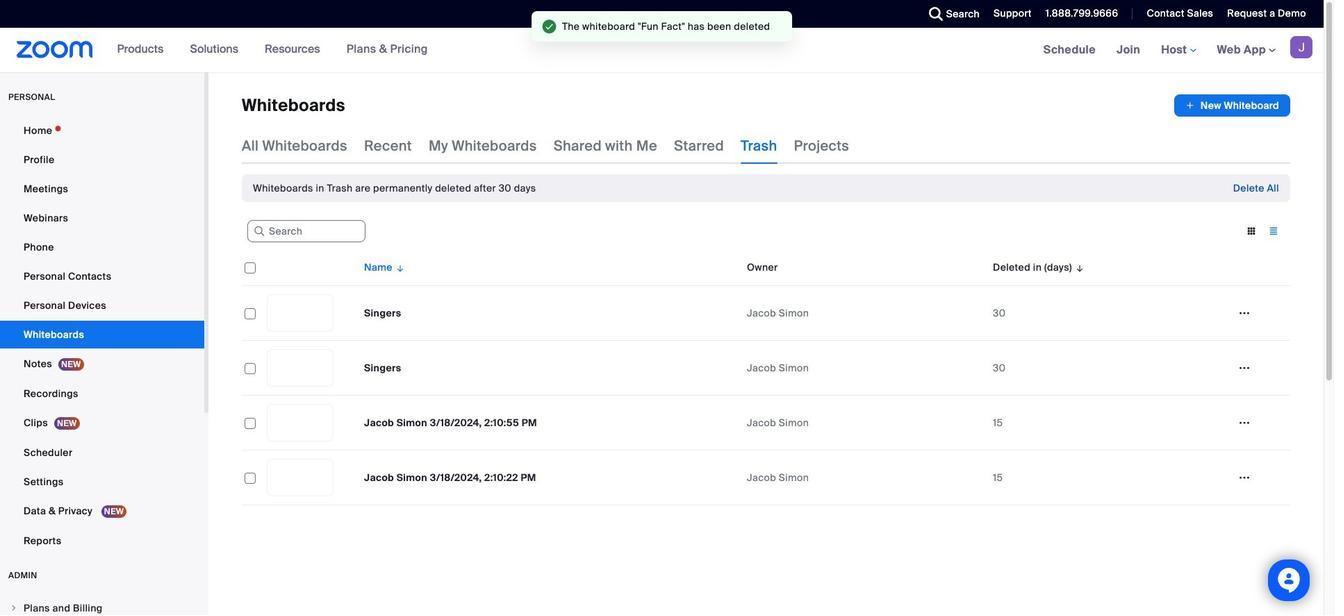 Task type: describe. For each thing, give the bounding box(es) containing it.
singers element for 2nd thumbnail of singers from the bottom of the page
[[364, 307, 401, 320]]

personal menu menu
[[0, 117, 204, 557]]

add image
[[1185, 99, 1195, 113]]

thumbnail of jacob simon 3/18/2024, 2:10:55 pm image
[[268, 405, 333, 441]]

profile picture image
[[1290, 36, 1313, 58]]

meetings navigation
[[1033, 28, 1324, 73]]

grid mode, not selected image
[[1240, 225, 1263, 238]]

Search text field
[[247, 220, 365, 243]]

arrow down image
[[1072, 259, 1085, 276]]

1 thumbnail of singers image from the top
[[268, 295, 333, 331]]

thumbnail of jacob simon 3/18/2024, 2:10:22 pm image
[[268, 460, 333, 496]]

0 vertical spatial application
[[1174, 94, 1290, 117]]

singers element for first thumbnail of singers from the bottom of the page
[[364, 362, 401, 375]]

list mode, selected image
[[1263, 225, 1285, 238]]



Task type: vqa. For each thing, say whether or not it's contained in the screenshot.
Jacob Simon 3/18/2024, 2:10:22 PM element
yes



Task type: locate. For each thing, give the bounding box(es) containing it.
0 vertical spatial singers element
[[364, 307, 401, 320]]

0 vertical spatial thumbnail of singers image
[[268, 295, 333, 331]]

application
[[1174, 94, 1290, 117], [242, 249, 1301, 516]]

tabs of all whiteboard page tab list
[[242, 128, 849, 164]]

2 singers element from the top
[[364, 362, 401, 375]]

success image
[[542, 19, 557, 33]]

product information navigation
[[107, 28, 438, 72]]

2 thumbnail of singers image from the top
[[268, 350, 333, 386]]

thumbnail of singers image
[[268, 295, 333, 331], [268, 350, 333, 386]]

1 vertical spatial application
[[242, 249, 1301, 516]]

1 singers element from the top
[[364, 307, 401, 320]]

zoom logo image
[[17, 41, 93, 58]]

jacob simon 3/18/2024, 2:10:22 pm element
[[364, 472, 536, 484]]

alert
[[253, 181, 536, 195]]

1 vertical spatial thumbnail of singers image
[[268, 350, 333, 386]]

right image
[[10, 605, 18, 613]]

menu item
[[0, 595, 204, 616]]

jacob simon 3/18/2024, 2:10:55 pm element
[[364, 417, 537, 429]]

banner
[[0, 28, 1324, 73]]

1 vertical spatial singers element
[[364, 362, 401, 375]]

singers element
[[364, 307, 401, 320], [364, 362, 401, 375]]

arrow down image
[[393, 259, 405, 276]]



